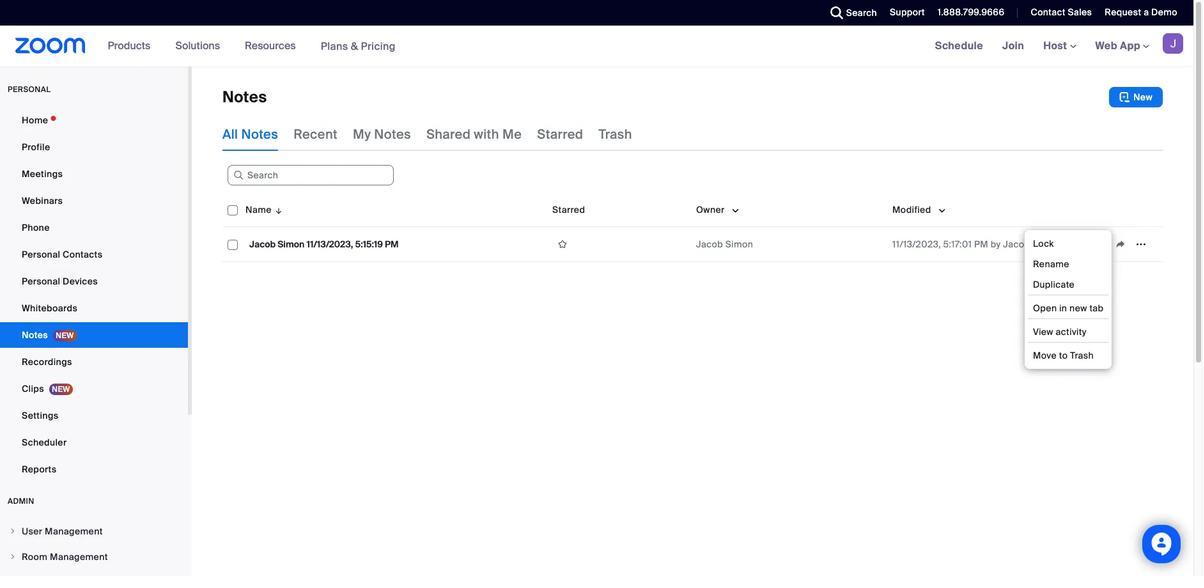Task type: describe. For each thing, give the bounding box(es) containing it.
me
[[503, 126, 522, 143]]

3 simon from the left
[[1033, 239, 1060, 250]]

management for room management
[[50, 551, 108, 563]]

contact
[[1031, 6, 1066, 18]]

profile
[[22, 141, 50, 153]]

contact sales
[[1031, 6, 1092, 18]]

by
[[991, 239, 1001, 250]]

clips
[[22, 383, 44, 395]]

meetings
[[22, 168, 63, 180]]

my
[[353, 126, 371, 143]]

products
[[108, 39, 151, 52]]

personal contacts
[[22, 249, 103, 260]]

11/13/2023, 5:17:01 pm by jacob simon
[[893, 239, 1060, 250]]

scheduler
[[22, 437, 67, 448]]

arrow down image
[[272, 202, 283, 217]]

view activity
[[1033, 326, 1087, 338]]

plans & pricing
[[321, 39, 396, 53]]

in
[[1060, 302, 1068, 314]]

zoom logo image
[[15, 38, 85, 54]]

Search text field
[[228, 165, 394, 185]]

personal devices link
[[0, 269, 188, 294]]

tabs of all notes page tab list
[[223, 118, 632, 151]]

host
[[1044, 39, 1070, 52]]

notes up all notes
[[223, 87, 267, 107]]

user
[[22, 526, 42, 537]]

admin menu menu
[[0, 519, 188, 576]]

resources
[[245, 39, 296, 52]]

management for user management
[[45, 526, 103, 537]]

join
[[1003, 39, 1025, 52]]

notes link
[[0, 322, 188, 348]]

user management
[[22, 526, 103, 537]]

share image
[[1111, 239, 1131, 250]]

11/13/2023, inside button
[[307, 239, 353, 250]]

support
[[890, 6, 925, 18]]

new button
[[1109, 87, 1163, 107]]

rename
[[1033, 258, 1070, 270]]

schedule link
[[926, 26, 993, 67]]

profile picture image
[[1163, 33, 1184, 54]]

2 pm from the left
[[975, 239, 989, 250]]

settings
[[22, 410, 59, 421]]

reports link
[[0, 457, 188, 482]]

user management menu item
[[0, 519, 188, 544]]

all notes
[[223, 126, 278, 143]]

phone
[[22, 222, 50, 233]]

jacob simon 11/13/2023, 5:15:19 pm unstarred image
[[553, 239, 573, 250]]

personal menu menu
[[0, 107, 188, 483]]

web app button
[[1096, 39, 1150, 52]]

webinars link
[[0, 188, 188, 214]]

personal contacts link
[[0, 242, 188, 267]]

5:17:01
[[944, 239, 972, 250]]

schedule
[[935, 39, 984, 52]]

plans
[[321, 39, 348, 53]]

devices
[[63, 276, 98, 287]]

room
[[22, 551, 48, 563]]

jacob for jacob simon 11/13/2023, 5:15:19 pm
[[249, 239, 276, 250]]

modified
[[893, 204, 932, 216]]

jacob for jacob simon
[[696, 239, 723, 250]]

name
[[246, 204, 272, 216]]

jacob simon
[[696, 239, 753, 250]]

trash inside tabs of all notes page tab list
[[599, 126, 632, 143]]

meetings navigation
[[926, 26, 1194, 67]]

solutions
[[175, 39, 220, 52]]

right image for user management
[[9, 528, 17, 535]]

application containing name
[[223, 193, 1173, 272]]

open in new tab
[[1033, 302, 1104, 314]]

personal devices
[[22, 276, 98, 287]]

jacob simon 11/13/2023, 5:15:19 pm button
[[246, 236, 403, 253]]

lock
[[1033, 238, 1054, 249]]

whiteboards
[[22, 302, 77, 314]]

reports
[[22, 464, 57, 475]]

join link
[[993, 26, 1034, 67]]

admin
[[8, 496, 34, 506]]

contacts
[[63, 249, 103, 260]]

1 vertical spatial starred
[[553, 204, 585, 216]]

new
[[1134, 91, 1153, 103]]



Task type: vqa. For each thing, say whether or not it's contained in the screenshot.
Local
no



Task type: locate. For each thing, give the bounding box(es) containing it.
home
[[22, 114, 48, 126]]

shared with me
[[427, 126, 522, 143]]

demo
[[1152, 6, 1178, 18]]

2 personal from the top
[[22, 276, 60, 287]]

simon
[[278, 239, 305, 250], [726, 239, 753, 250], [1033, 239, 1060, 250]]

banner
[[0, 26, 1194, 67]]

move to trash
[[1033, 350, 1094, 361]]

1 horizontal spatial 11/13/2023,
[[893, 239, 941, 250]]

request a demo
[[1105, 6, 1178, 18]]

management
[[45, 526, 103, 537], [50, 551, 108, 563]]

whiteboards link
[[0, 295, 188, 321]]

view
[[1033, 326, 1054, 338]]

1 personal from the top
[[22, 249, 60, 260]]

0 vertical spatial trash
[[599, 126, 632, 143]]

0 horizontal spatial jacob
[[249, 239, 276, 250]]

settings link
[[0, 403, 188, 428]]

1.888.799.9666 button
[[928, 0, 1008, 26], [938, 6, 1005, 18]]

simon for jacob simon
[[726, 239, 753, 250]]

a
[[1144, 6, 1149, 18]]

right image
[[9, 528, 17, 535], [9, 553, 17, 561]]

starred inside tabs of all notes page tab list
[[537, 126, 583, 143]]

search button
[[821, 0, 881, 26]]

request a demo link
[[1096, 0, 1194, 26], [1105, 6, 1178, 18]]

web app
[[1096, 39, 1141, 52]]

move
[[1033, 350, 1057, 361]]

all
[[223, 126, 238, 143]]

1 11/13/2023, from the left
[[307, 239, 353, 250]]

right image for room management
[[9, 553, 17, 561]]

plans & pricing link
[[321, 39, 396, 53], [321, 39, 396, 53]]

0 horizontal spatial 11/13/2023,
[[307, 239, 353, 250]]

recent
[[294, 126, 338, 143]]

app
[[1120, 39, 1141, 52]]

personal up whiteboards
[[22, 276, 60, 287]]

solutions button
[[175, 26, 226, 67]]

1 horizontal spatial jacob
[[696, 239, 723, 250]]

0 vertical spatial starred
[[537, 126, 583, 143]]

jacob down name
[[249, 239, 276, 250]]

tab
[[1090, 302, 1104, 314]]

notes up 'recordings'
[[22, 329, 48, 341]]

webinars
[[22, 195, 63, 207]]

pricing
[[361, 39, 396, 53]]

jacob inside button
[[249, 239, 276, 250]]

11/13/2023, down modified
[[893, 239, 941, 250]]

phone link
[[0, 215, 188, 240]]

new
[[1070, 302, 1088, 314]]

right image left room
[[9, 553, 17, 561]]

open
[[1033, 302, 1057, 314]]

pm
[[385, 239, 399, 250], [975, 239, 989, 250]]

1 vertical spatial personal
[[22, 276, 60, 287]]

2 horizontal spatial jacob
[[1003, 239, 1030, 250]]

pm right 5:15:19
[[385, 239, 399, 250]]

shared
[[427, 126, 471, 143]]

recordings
[[22, 356, 72, 368]]

personal for personal contacts
[[22, 249, 60, 260]]

management down user management menu item
[[50, 551, 108, 563]]

pm left by
[[975, 239, 989, 250]]

0 vertical spatial right image
[[9, 528, 17, 535]]

resources button
[[245, 26, 302, 67]]

room management menu item
[[0, 545, 188, 569]]

pm inside button
[[385, 239, 399, 250]]

home link
[[0, 107, 188, 133]]

web
[[1096, 39, 1118, 52]]

5:15:19
[[355, 239, 383, 250]]

my notes
[[353, 126, 411, 143]]

host button
[[1044, 39, 1077, 52]]

right image inside room management "menu item"
[[9, 553, 17, 561]]

1 vertical spatial trash
[[1071, 350, 1094, 361]]

personal for personal devices
[[22, 276, 60, 287]]

2 simon from the left
[[726, 239, 753, 250]]

starred up jacob simon 11/13/2023, 5:15:19 pm unstarred icon
[[553, 204, 585, 216]]

management inside "menu item"
[[50, 551, 108, 563]]

simon for jacob simon 11/13/2023, 5:15:19 pm
[[278, 239, 305, 250]]

products button
[[108, 26, 156, 67]]

personal
[[8, 84, 51, 95]]

activity
[[1056, 326, 1087, 338]]

owner
[[696, 204, 725, 216]]

1 right image from the top
[[9, 528, 17, 535]]

notes right all
[[241, 126, 278, 143]]

application
[[223, 193, 1173, 272], [1111, 235, 1158, 254]]

personal down phone
[[22, 249, 60, 260]]

1.888.799.9666
[[938, 6, 1005, 18]]

right image left user
[[9, 528, 17, 535]]

management up room management
[[45, 526, 103, 537]]

0 horizontal spatial trash
[[599, 126, 632, 143]]

banner containing products
[[0, 26, 1194, 67]]

scheduler link
[[0, 430, 188, 455]]

11/13/2023,
[[307, 239, 353, 250], [893, 239, 941, 250]]

1 jacob from the left
[[249, 239, 276, 250]]

support link
[[881, 0, 928, 26], [890, 6, 925, 18]]

1 horizontal spatial pm
[[975, 239, 989, 250]]

contact sales link
[[1022, 0, 1096, 26], [1031, 6, 1092, 18]]

11/13/2023, left 5:15:19
[[307, 239, 353, 250]]

to
[[1059, 350, 1068, 361]]

room management
[[22, 551, 108, 563]]

1 pm from the left
[[385, 239, 399, 250]]

request
[[1105, 6, 1142, 18]]

2 jacob from the left
[[696, 239, 723, 250]]

notes right my
[[374, 126, 411, 143]]

clips link
[[0, 376, 188, 402]]

product information navigation
[[98, 26, 405, 67]]

sales
[[1068, 6, 1092, 18]]

0 horizontal spatial pm
[[385, 239, 399, 250]]

recordings link
[[0, 349, 188, 375]]

1 vertical spatial management
[[50, 551, 108, 563]]

profile link
[[0, 134, 188, 160]]

notes inside notes "link"
[[22, 329, 48, 341]]

0 vertical spatial management
[[45, 526, 103, 537]]

2 11/13/2023, from the left
[[893, 239, 941, 250]]

jacob simon 11/13/2023, 5:15:19 pm
[[249, 239, 399, 250]]

jacob down owner
[[696, 239, 723, 250]]

3 jacob from the left
[[1003, 239, 1030, 250]]

2 horizontal spatial simon
[[1033, 239, 1060, 250]]

1 horizontal spatial simon
[[726, 239, 753, 250]]

more options for jacob simon 11/13/2023, 5:15:19 pm image
[[1131, 239, 1152, 250]]

management inside menu item
[[45, 526, 103, 537]]

starred right me
[[537, 126, 583, 143]]

0 vertical spatial personal
[[22, 249, 60, 260]]

personal
[[22, 249, 60, 260], [22, 276, 60, 287]]

2 right image from the top
[[9, 553, 17, 561]]

1 vertical spatial right image
[[9, 553, 17, 561]]

jacob right by
[[1003, 239, 1030, 250]]

search
[[846, 7, 877, 19]]

meetings link
[[0, 161, 188, 187]]

simon inside jacob simon 11/13/2023, 5:15:19 pm button
[[278, 239, 305, 250]]

trash
[[599, 126, 632, 143], [1071, 350, 1094, 361]]

right image inside user management menu item
[[9, 528, 17, 535]]

&
[[351, 39, 358, 53]]

0 horizontal spatial simon
[[278, 239, 305, 250]]

duplicate
[[1033, 279, 1075, 290]]

1 simon from the left
[[278, 239, 305, 250]]

1 horizontal spatial trash
[[1071, 350, 1094, 361]]



